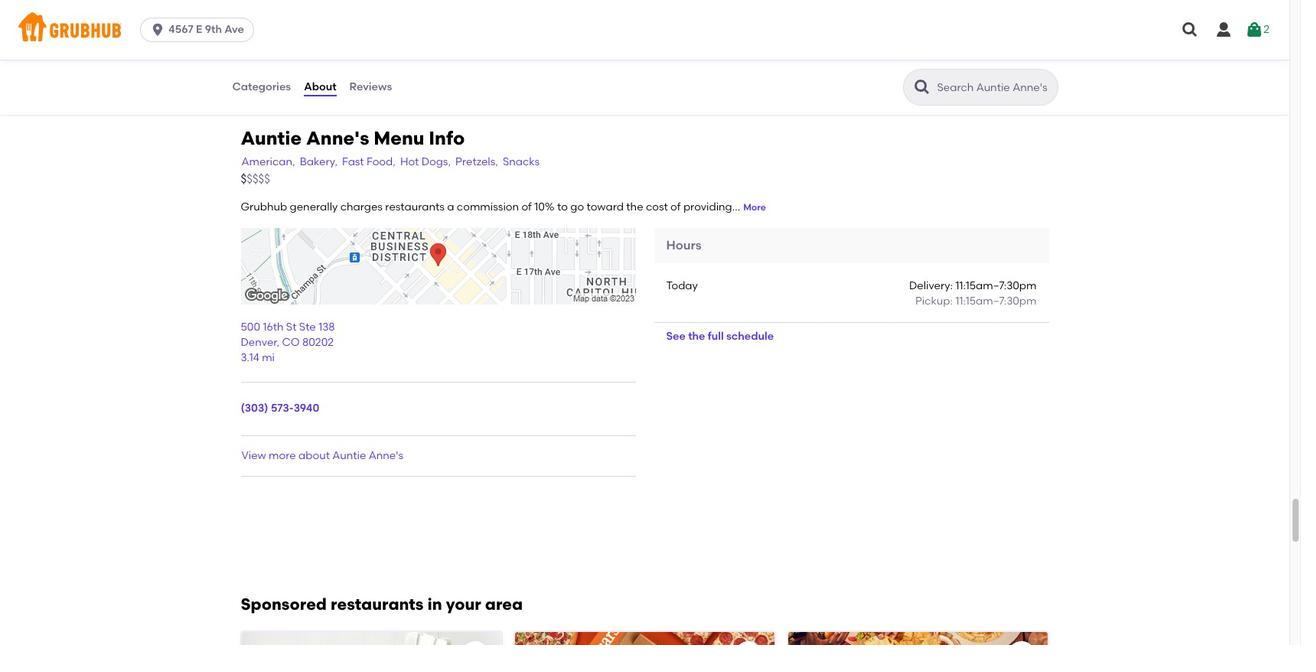 Task type: vqa. For each thing, say whether or not it's contained in the screenshot.
Nov on the top left
no



Task type: locate. For each thing, give the bounding box(es) containing it.
dogs,
[[422, 156, 451, 169]]

svg image right svg icon
[[1246, 21, 1264, 39]]

(303) 573-3940
[[241, 402, 319, 415]]

$$$$$
[[241, 172, 270, 186]]

more
[[269, 449, 296, 462]]

providing
[[684, 201, 732, 214]]

see the full schedule
[[666, 330, 774, 343]]

to
[[557, 201, 568, 214]]

restaurants up ihop logo
[[331, 595, 424, 614]]

about
[[304, 80, 337, 93]]

0 horizontal spatial of
[[522, 201, 532, 214]]

svg image inside '2' 'button'
[[1246, 21, 1264, 39]]

view
[[242, 449, 266, 462]]

573-
[[271, 402, 294, 415]]

1 horizontal spatial auntie
[[332, 449, 366, 462]]

svg image left svg icon
[[1181, 21, 1200, 39]]

the left "full"
[[688, 330, 705, 343]]

american, bakery, fast food, hot dogs, pretzels, snacks
[[242, 156, 540, 169]]

of left 10% at left
[[522, 201, 532, 214]]

11:15am–7:30pm
[[956, 280, 1037, 293], [956, 295, 1037, 308]]

1 vertical spatial the
[[688, 330, 705, 343]]

fast
[[342, 156, 364, 169]]

view more about auntie anne's
[[242, 449, 403, 462]]

denver
[[241, 336, 277, 349]]

2 horizontal spatial svg image
[[1246, 21, 1264, 39]]

anne's right "about"
[[369, 449, 403, 462]]

the left cost
[[626, 201, 643, 214]]

auntie
[[241, 127, 302, 149], [332, 449, 366, 462]]

commission
[[457, 201, 519, 214]]

4567
[[168, 23, 193, 36]]

0 horizontal spatial the
[[626, 201, 643, 214]]

co
[[282, 336, 300, 349]]

see
[[666, 330, 686, 343]]

the inside button
[[688, 330, 705, 343]]

of
[[522, 201, 532, 214], [671, 201, 681, 214]]

2 11:15am–7:30pm from the top
[[956, 295, 1037, 308]]

main navigation navigation
[[0, 0, 1290, 60]]

11:15am–7:30pm down delivery: 11:15am–7:30pm at top right
[[956, 295, 1037, 308]]

0 vertical spatial auntie
[[241, 127, 302, 149]]

food,
[[367, 156, 396, 169]]

...
[[732, 201, 740, 214]]

charges
[[340, 201, 383, 214]]

snacks
[[503, 156, 540, 169]]

svg image left 4567
[[150, 22, 165, 38]]

american, button
[[241, 154, 296, 171]]

anne's up fast
[[306, 127, 369, 149]]

grubhub generally charges restaurants a commission of 10% to go toward the cost of providing ... more
[[241, 201, 766, 214]]

10%
[[534, 201, 555, 214]]

pretzels, button
[[455, 154, 499, 171]]

1 vertical spatial anne's
[[369, 449, 403, 462]]

4567 e 9th ave button
[[140, 18, 260, 42]]

restaurants
[[385, 201, 445, 214], [331, 595, 424, 614]]

3.14
[[241, 352, 259, 365]]

1 11:15am–7:30pm from the top
[[956, 280, 1037, 293]]

fast food, button
[[341, 154, 396, 171]]

2
[[1264, 23, 1270, 36]]

restaurants left a
[[385, 201, 445, 214]]

anne's
[[306, 127, 369, 149], [369, 449, 403, 462]]

ihop logo image
[[242, 632, 501, 645]]

svg image
[[1215, 21, 1233, 39]]

auntie up 'american,'
[[241, 127, 302, 149]]

0 horizontal spatial svg image
[[150, 22, 165, 38]]

chili's logo image
[[789, 632, 1048, 645]]

$
[[241, 172, 247, 186]]

11:15am–7:30pm up pickup: 11:15am–7:30pm
[[956, 280, 1037, 293]]

500
[[241, 321, 260, 334]]

ste
[[299, 321, 316, 334]]

0 horizontal spatial auntie
[[241, 127, 302, 149]]

sponsored
[[241, 595, 327, 614]]

1 horizontal spatial the
[[688, 330, 705, 343]]

info
[[429, 127, 465, 149]]

ave
[[225, 23, 244, 36]]

1 vertical spatial 11:15am–7:30pm
[[956, 295, 1037, 308]]

schedule
[[726, 330, 774, 343]]

area
[[485, 595, 523, 614]]

categories
[[232, 80, 291, 93]]

svg image
[[1181, 21, 1200, 39], [1246, 21, 1264, 39], [150, 22, 165, 38]]

auntie right "about"
[[332, 449, 366, 462]]

16th
[[263, 321, 284, 334]]

1 horizontal spatial of
[[671, 201, 681, 214]]

categories button
[[232, 60, 292, 115]]

hours
[[666, 238, 702, 252]]

a
[[447, 201, 454, 214]]

the
[[626, 201, 643, 214], [688, 330, 705, 343]]

hot dogs, button
[[400, 154, 452, 171]]

(303)
[[241, 402, 268, 415]]

of right cost
[[671, 201, 681, 214]]

generally
[[290, 201, 338, 214]]

svg image inside 4567 e 9th ave button
[[150, 22, 165, 38]]

pickup: 11:15am–7:30pm
[[915, 295, 1037, 308]]

0 vertical spatial 11:15am–7:30pm
[[956, 280, 1037, 293]]

1 horizontal spatial svg image
[[1181, 21, 1200, 39]]



Task type: describe. For each thing, give the bounding box(es) containing it.
2 of from the left
[[671, 201, 681, 214]]

svg image for 2
[[1246, 21, 1264, 39]]

reviews
[[350, 80, 392, 93]]

,
[[277, 336, 280, 349]]

delivery:
[[909, 280, 953, 293]]

toward
[[587, 201, 624, 214]]

138
[[319, 321, 335, 334]]

mi
[[262, 352, 275, 365]]

your
[[446, 595, 481, 614]]

search icon image
[[913, 78, 931, 96]]

0 vertical spatial restaurants
[[385, 201, 445, 214]]

go
[[571, 201, 584, 214]]

80202
[[302, 336, 334, 349]]

full
[[708, 330, 724, 343]]

0 vertical spatial the
[[626, 201, 643, 214]]

cost
[[646, 201, 668, 214]]

see the full schedule button
[[654, 323, 786, 350]]

0 vertical spatial anne's
[[306, 127, 369, 149]]

e
[[196, 23, 202, 36]]

pickup:
[[915, 295, 953, 308]]

2 button
[[1246, 16, 1270, 44]]

1 vertical spatial restaurants
[[331, 595, 424, 614]]

menu
[[374, 127, 424, 149]]

(303) 573-3940 button
[[241, 402, 319, 417]]

bakery,
[[300, 156, 338, 169]]

4567 e 9th ave
[[168, 23, 244, 36]]

today
[[666, 280, 698, 293]]

st
[[286, 321, 297, 334]]

in
[[428, 595, 442, 614]]

1 vertical spatial auntie
[[332, 449, 366, 462]]

little caesars pizza logo image
[[515, 632, 775, 645]]

reviews button
[[349, 60, 393, 115]]

11:15am–7:30pm for pickup: 11:15am–7:30pm
[[956, 295, 1037, 308]]

about
[[299, 449, 330, 462]]

1 of from the left
[[522, 201, 532, 214]]

11:15am–7:30pm for delivery: 11:15am–7:30pm
[[956, 280, 1037, 293]]

3940
[[294, 402, 319, 415]]

delivery: 11:15am–7:30pm
[[909, 280, 1037, 293]]

svg image for 4567 e 9th ave
[[150, 22, 165, 38]]

more button
[[743, 201, 766, 215]]

american,
[[242, 156, 295, 169]]

500 16th st ste 138 denver , co 80202 3.14 mi
[[241, 321, 335, 365]]

more
[[743, 202, 766, 213]]

pretzels,
[[456, 156, 498, 169]]

grubhub
[[241, 201, 287, 214]]

sponsored restaurants in your area
[[241, 595, 523, 614]]

Search Auntie Anne's search field
[[936, 80, 1053, 95]]

about button
[[303, 60, 337, 115]]

9th
[[205, 23, 222, 36]]

hot
[[400, 156, 419, 169]]

bakery, button
[[299, 154, 338, 171]]

snacks button
[[502, 154, 541, 171]]

auntie anne's menu info
[[241, 127, 465, 149]]



